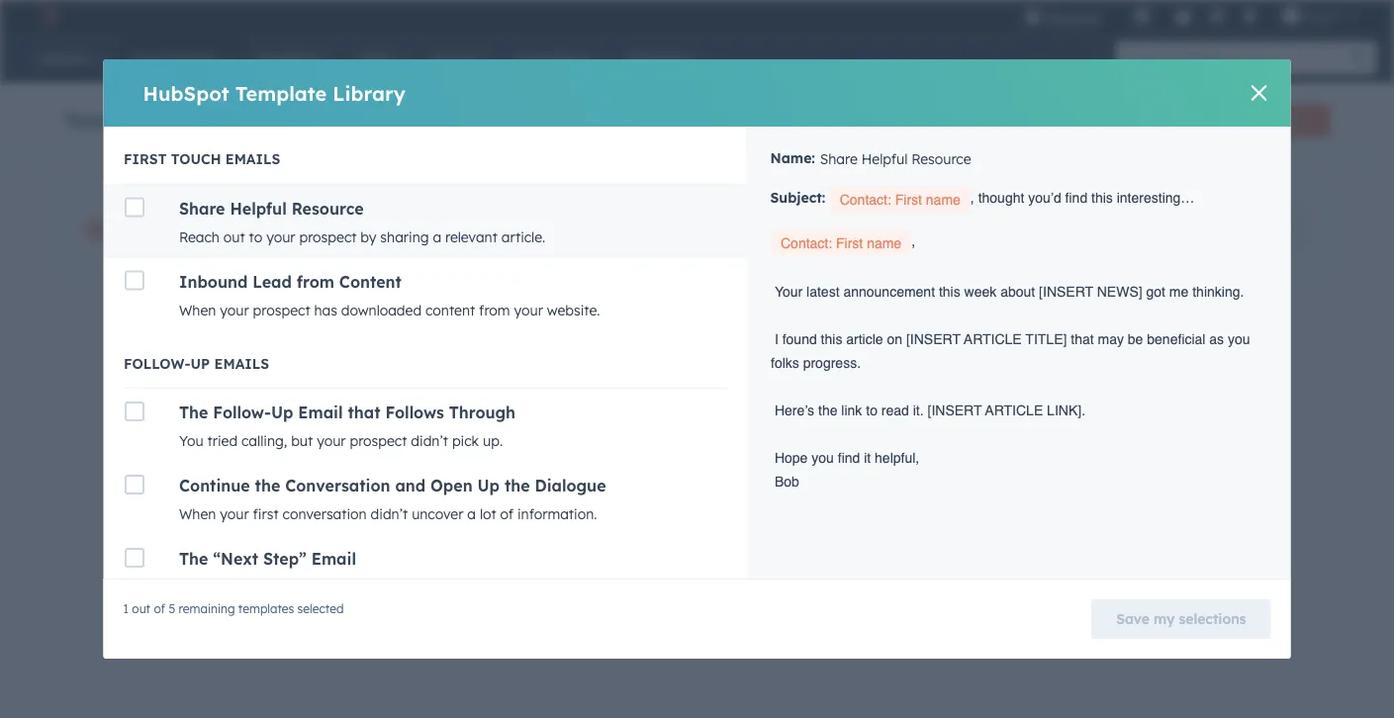 Task type: locate. For each thing, give the bounding box(es) containing it.
1 when from the top
[[179, 301, 216, 319]]

your left team
[[120, 220, 157, 240]]

template
[[235, 81, 327, 105]]

2 link opens in a new window image from the top
[[561, 484, 574, 497]]

0 vertical spatial when
[[179, 301, 216, 319]]

your latest announcement this week about [insert news] got me thinking.
[[771, 283, 1248, 299]]

1 vertical spatial article
[[986, 402, 1044, 418]]

subject:
[[771, 189, 826, 206]]

emails inside 'turn your best sales emails into templates you can send without leaving your inbox. discover your top-performing templates to boost your response rates and close more deals.'
[[482, 393, 525, 410]]

2 horizontal spatial the
[[819, 402, 838, 418]]

1 vertical spatial your
[[775, 283, 803, 299]]

contact: up contact: first name ,
[[840, 191, 892, 207]]

to down helpful
[[249, 228, 262, 245]]

1 horizontal spatial and
[[523, 440, 548, 458]]

0 vertical spatial article
[[964, 331, 1022, 347]]

that up boost
[[347, 403, 380, 423]]

hubspot
[[143, 81, 229, 105]]

email for up
[[298, 403, 343, 423]]

that left may
[[1071, 331, 1094, 347]]

this up progress.
[[821, 331, 843, 347]]

name inside contact: first name ,
[[867, 235, 902, 251]]

, up announcement
[[912, 234, 916, 249]]

didn't down new to templates?
[[370, 506, 408, 523]]

name up announcement
[[867, 235, 902, 251]]

0 vertical spatial prospect
[[299, 228, 356, 245]]

new inside popup button
[[1224, 113, 1249, 128]]

your for your team has created 1 out of 5 templates.
[[120, 220, 157, 240]]

1 horizontal spatial 1
[[308, 220, 317, 240]]

1 out of 5 remaining templates selected save my selections
[[123, 601, 1247, 628]]

the up first
[[255, 476, 280, 496]]

1 vertical spatial has
[[314, 301, 337, 319]]

the left link
[[819, 402, 838, 418]]

close
[[552, 440, 585, 458]]

tried
[[207, 433, 237, 450]]

5 inside templates banner
[[914, 112, 922, 129]]

more up information.
[[521, 480, 557, 497]]

has
[[209, 220, 237, 240], [314, 301, 337, 319]]

your for your latest announcement this week about [insert news] got me thinking.
[[775, 283, 803, 299]]

1 inside templates banner
[[887, 112, 893, 129]]

0 horizontal spatial a
[[433, 228, 441, 245]]

menu
[[1011, 0, 1371, 32]]

out right the reach
[[223, 228, 245, 245]]

your down helpful
[[266, 228, 295, 245]]

created left new folder
[[926, 112, 976, 129]]

the down rates
[[504, 476, 530, 496]]

0 vertical spatial and
[[523, 440, 548, 458]]

1 horizontal spatial has
[[314, 301, 337, 319]]

1 vertical spatial follow-
[[213, 403, 271, 423]]

1 vertical spatial contact:
[[781, 235, 833, 251]]

0 vertical spatial that
[[1071, 331, 1094, 347]]

may
[[1098, 331, 1124, 347]]

you right as
[[1228, 331, 1251, 347]]

2 vertical spatial you
[[812, 450, 834, 466]]

follow- up tried
[[213, 403, 271, 423]]

deals.
[[627, 440, 664, 458]]

1 horizontal spatial a
[[467, 506, 476, 523]]

0 vertical spatial your
[[120, 220, 157, 240]]

2 vertical spatial 5
[[169, 601, 175, 616]]

1 vertical spatial that
[[347, 403, 380, 423]]

0 vertical spatial emails
[[612, 349, 677, 374]]

2 vertical spatial this
[[821, 331, 843, 347]]

from right lead
[[296, 272, 334, 292]]

contact: inside contact: first name ,
[[781, 235, 833, 251]]

bob builder image
[[1283, 7, 1301, 25]]

new folder button
[[1000, 105, 1094, 137]]

and
[[523, 440, 548, 458], [395, 476, 425, 496]]

new left folder
[[1016, 113, 1042, 128]]

1 vertical spatial ,
[[912, 234, 916, 249]]

your team has created 1 out of 5 templates.
[[120, 220, 473, 240]]

apple button
[[1271, 0, 1369, 32]]

1 vertical spatial you
[[626, 393, 650, 410]]

this left interesting…
[[1092, 190, 1113, 206]]

didn't inside the 'continue the conversation and open up the dialogue when your first conversation didn't uncover a lot of information.'
[[370, 506, 408, 523]]

top-
[[569, 417, 597, 434]]

your left 'website.'
[[514, 301, 543, 319]]

team
[[163, 220, 204, 240]]

0 vertical spatial from
[[296, 272, 334, 292]]

menu item
[[1116, 0, 1120, 32]]

in
[[683, 349, 702, 374]]

1 horizontal spatial new
[[1016, 113, 1042, 128]]

0 horizontal spatial created
[[242, 220, 303, 240]]

link opens in a new window image
[[561, 479, 574, 502], [561, 484, 574, 497]]

when inside the 'continue the conversation and open up the dialogue when your first conversation didn't uncover a lot of information.'
[[179, 506, 216, 523]]

templates.
[[390, 220, 473, 240]]

lead
[[252, 272, 291, 292]]

find inside hope you find it helpful, bob
[[838, 450, 860, 466]]

none text field inside the hubspot template library dialog
[[815, 139, 1279, 178]]

1 vertical spatial email
[[311, 549, 356, 569]]

first inside contact: first name , thought you'd find this interesting…
[[896, 191, 923, 207]]

close image
[[1252, 85, 1268, 101]]

send
[[682, 393, 713, 410]]

you right hope
[[812, 450, 834, 466]]

your left first
[[220, 506, 249, 523]]

selected
[[298, 601, 344, 616]]

turn your best sales emails into templates you can send without leaving your inbox. discover your top-performing templates to boost your response rates and close more deals.
[[349, 393, 766, 458]]

1 vertical spatial prospect
[[253, 301, 310, 319]]

[insert inside i found this article on [insert article title] that may be beneficial as you folks progress.
[[907, 331, 961, 347]]

your right boost
[[390, 440, 420, 458]]

0 horizontal spatial this
[[821, 331, 843, 347]]

1 horizontal spatial up
[[477, 476, 499, 496]]

when inside the inbound lead from content when your prospect has downloaded content from your website.
[[179, 301, 216, 319]]

the left "next
[[179, 549, 208, 569]]

help image
[[1175, 9, 1193, 27]]

analyze button
[[1106, 105, 1195, 137]]

bob
[[775, 473, 800, 489]]

1 horizontal spatial follow-
[[213, 403, 271, 423]]

hope you find it helpful, bob
[[771, 450, 924, 489]]

the up the you
[[179, 403, 208, 423]]

read
[[882, 402, 910, 418]]

continue the conversation and open up the dialogue when your first conversation didn't uncover a lot of information.
[[179, 476, 606, 523]]

email up but
[[298, 403, 343, 423]]

1 vertical spatial a
[[467, 506, 476, 523]]

0 horizontal spatial 5
[[169, 601, 175, 616]]

up
[[190, 355, 210, 372]]

to down boost
[[383, 480, 396, 497]]

0 horizontal spatial didn't
[[370, 506, 408, 523]]

1 vertical spatial 1
[[308, 220, 317, 240]]

[insert right about at the top
[[1039, 283, 1094, 299]]

first up contact: first name ,
[[896, 191, 923, 207]]

0 horizontal spatial from
[[296, 272, 334, 292]]

0 horizontal spatial the
[[255, 476, 280, 496]]

send
[[349, 349, 399, 374]]

0 horizontal spatial new
[[349, 480, 379, 497]]

1 horizontal spatial first
[[836, 235, 863, 251]]

but
[[291, 433, 313, 450]]

1 vertical spatial and
[[395, 476, 425, 496]]

starter.
[[746, 221, 794, 238]]

prospect down resource
[[299, 228, 356, 245]]

None text field
[[815, 139, 1279, 178]]

1 horizontal spatial out
[[223, 228, 245, 245]]

out
[[322, 220, 349, 240], [223, 228, 245, 245], [132, 601, 151, 616]]

your
[[120, 220, 157, 240], [775, 283, 803, 299]]

0 horizontal spatial out
[[132, 601, 151, 616]]

has down the share
[[209, 220, 237, 240]]

2 the from the top
[[179, 549, 208, 569]]

0 horizontal spatial contact:
[[781, 235, 833, 251]]

a left lot
[[467, 506, 476, 523]]

upgrade
[[1046, 9, 1102, 26]]

[insert for about
[[1039, 283, 1094, 299]]

1 the from the top
[[179, 403, 208, 423]]

new left template at the right of page
[[1224, 113, 1249, 128]]

learn more link
[[477, 479, 578, 502]]

emails
[[612, 349, 677, 374], [482, 393, 525, 410]]

1 vertical spatial more
[[589, 440, 623, 458]]

out left remaining at the left of the page
[[132, 601, 151, 616]]

and right rates
[[523, 440, 548, 458]]

1 horizontal spatial that
[[1071, 331, 1094, 347]]

and inside the 'continue the conversation and open up the dialogue when your first conversation didn't uncover a lot of information.'
[[395, 476, 425, 496]]

out down resource
[[322, 220, 349, 240]]

news]
[[1098, 283, 1143, 299]]

1 horizontal spatial created
[[926, 112, 976, 129]]

didn't down the follows
[[411, 433, 448, 450]]

the
[[819, 402, 838, 418], [255, 476, 280, 496], [504, 476, 530, 496]]

up
[[271, 403, 293, 423], [477, 476, 499, 496]]

1 horizontal spatial the
[[504, 476, 530, 496]]

email inside the follow-up email that follows through you tried calling, but your prospect didn't pick up.
[[298, 403, 343, 423]]

the inside the follow-up email that follows through you tried calling, but your prospect didn't pick up.
[[179, 403, 208, 423]]

0 vertical spatial 1
[[887, 112, 893, 129]]

you up performing
[[626, 393, 650, 410]]

first inside contact: first name ,
[[836, 235, 863, 251]]

article left link].
[[986, 402, 1044, 418]]

contact: inside contact: first name , thought you'd find this interesting…
[[840, 191, 892, 207]]

0 horizontal spatial up
[[271, 403, 293, 423]]

0 vertical spatial find
[[1066, 190, 1088, 206]]

follow- up the you
[[123, 355, 190, 372]]

from right the 'content'
[[479, 301, 510, 319]]

touch
[[171, 150, 221, 168]]

0 horizontal spatial that
[[347, 403, 380, 423]]

emails for into
[[482, 393, 525, 410]]

0 vertical spatial contact:
[[840, 191, 892, 207]]

emails
[[225, 150, 280, 168], [214, 355, 269, 372]]

analyze
[[1123, 113, 1166, 128]]

0 horizontal spatial name
[[867, 235, 902, 251]]

1 horizontal spatial 5
[[375, 220, 385, 240]]

2 vertical spatial more
[[521, 480, 557, 497]]

when down continue
[[179, 506, 216, 523]]

has left downloaded
[[314, 301, 337, 319]]

emails up helpful
[[225, 150, 280, 168]]

new down boost
[[349, 480, 379, 497]]

you
[[179, 433, 203, 450]]

2 horizontal spatial first
[[896, 191, 923, 207]]

hubspot image
[[36, 4, 59, 28]]

contact:
[[840, 191, 892, 207], [781, 235, 833, 251]]

by
[[360, 228, 376, 245]]

to right link
[[866, 402, 878, 418]]

contact: down subject:
[[781, 235, 833, 251]]

emails up "discover"
[[482, 393, 525, 410]]

discover
[[476, 417, 532, 434]]

0 vertical spatial up
[[271, 403, 293, 423]]

emails right 'up' in the left of the page
[[214, 355, 269, 372]]

you inside hope you find it helpful, bob
[[812, 450, 834, 466]]

first up latest
[[836, 235, 863, 251]]

your left latest
[[775, 283, 803, 299]]

you inside i found this article on [insert article title] that may be beneficial as you folks progress.
[[1228, 331, 1251, 347]]

2 horizontal spatial new
[[1224, 113, 1249, 128]]

learn
[[477, 480, 517, 497]]

created
[[926, 112, 976, 129], [242, 220, 303, 240]]

emails for helpful
[[225, 150, 280, 168]]

on
[[887, 331, 903, 347]]

this inside contact: first name , thought you'd find this interesting…
[[1092, 190, 1113, 206]]

more for learn more
[[521, 480, 557, 497]]

0 vertical spatial a
[[433, 228, 441, 245]]

, left thought at the top right of the page
[[971, 190, 975, 206]]

0 horizontal spatial emails
[[482, 393, 525, 410]]

new
[[1016, 113, 1042, 128], [1224, 113, 1249, 128], [349, 480, 379, 497]]

templates inside 1 out of 5 remaining templates selected save my selections
[[238, 601, 294, 616]]

1 for 5
[[123, 601, 129, 616]]

0 horizontal spatial and
[[395, 476, 425, 496]]

emails for in
[[612, 349, 677, 374]]

emails for follow-
[[214, 355, 269, 372]]

up up lot
[[477, 476, 499, 496]]

name left thought at the top right of the page
[[926, 191, 961, 207]]

2 horizontal spatial 1
[[887, 112, 893, 129]]

emails up can
[[612, 349, 677, 374]]

0 horizontal spatial you
[[626, 393, 650, 410]]

5 inside 1 out of 5 remaining templates selected save my selections
[[169, 601, 175, 616]]

up up calling,
[[271, 403, 293, 423]]

to
[[249, 228, 262, 245], [866, 402, 878, 418], [743, 417, 756, 434], [383, 480, 396, 497]]

templates down the "next step" email
[[238, 601, 294, 616]]

2 horizontal spatial this
[[1092, 190, 1113, 206]]

can
[[654, 393, 678, 410]]

article down week
[[964, 331, 1022, 347]]

prospect down turn
[[349, 433, 407, 450]]

0 horizontal spatial 1
[[123, 601, 129, 616]]

0 vertical spatial emails
[[225, 150, 280, 168]]

0 horizontal spatial has
[[209, 220, 237, 240]]

[insert for it.
[[928, 402, 982, 418]]

when down inbound
[[179, 301, 216, 319]]

0 horizontal spatial ,
[[912, 234, 916, 249]]

0 vertical spatial has
[[209, 220, 237, 240]]

more right "unlock"
[[537, 221, 571, 238]]

1 vertical spatial emails
[[482, 393, 525, 410]]

your inside the hubspot template library dialog
[[775, 283, 803, 299]]

0 vertical spatial the
[[179, 403, 208, 423]]

this inside i found this article on [insert article title] that may be beneficial as you folks progress.
[[821, 331, 843, 347]]

your
[[266, 228, 295, 245], [220, 301, 249, 319], [514, 301, 543, 319], [405, 349, 450, 374], [381, 393, 410, 410], [400, 417, 429, 434], [536, 417, 565, 434], [316, 433, 346, 450], [390, 440, 420, 458], [220, 506, 249, 523]]

2 vertical spatial first
[[836, 235, 863, 251]]

1 horizontal spatial contact:
[[840, 191, 892, 207]]

and inside 'turn your best sales emails into templates you can send without leaving your inbox. discover your top-performing templates to boost your response rates and close more deals.'
[[523, 440, 548, 458]]

1 vertical spatial emails
[[214, 355, 269, 372]]

1 inside 1 out of 5 remaining templates selected save my selections
[[123, 601, 129, 616]]

[insert
[[1039, 283, 1094, 299], [907, 331, 961, 347], [928, 402, 982, 418]]

0 vertical spatial created
[[926, 112, 976, 129]]

created inside templates banner
[[926, 112, 976, 129]]

prospect inside the inbound lead from content when your prospect has downloaded content from your website.
[[253, 301, 310, 319]]

0 vertical spatial [insert
[[1039, 283, 1094, 299]]

and up uncover
[[395, 476, 425, 496]]

repetitive
[[511, 349, 606, 374]]

1 vertical spatial name
[[867, 235, 902, 251]]

, inside contact: first name ,
[[912, 234, 916, 249]]

to down without
[[743, 417, 756, 434]]

0 vertical spatial follow-
[[123, 355, 190, 372]]

lot
[[480, 506, 496, 523]]

up inside the 'continue the conversation and open up the dialogue when your first conversation didn't uncover a lot of information.'
[[477, 476, 499, 496]]

[insert right it.
[[928, 402, 982, 418]]

inbound lead from content when your prospect has downloaded content from your website.
[[179, 272, 600, 319]]

new inside button
[[1016, 113, 1042, 128]]

uncover
[[411, 506, 463, 523]]

1 vertical spatial [insert
[[907, 331, 961, 347]]

conversation
[[282, 506, 366, 523]]

, inside contact: first name , thought you'd find this interesting…
[[971, 190, 975, 206]]

find
[[1066, 190, 1088, 206], [838, 450, 860, 466]]

without
[[717, 393, 766, 410]]

this left week
[[939, 283, 961, 299]]

, for , thought you'd find this interesting…
[[971, 190, 975, 206]]

find right the you'd
[[1066, 190, 1088, 206]]

the for the "next step" email
[[179, 549, 208, 569]]

2 when from the top
[[179, 506, 216, 523]]

0 vertical spatial ,
[[971, 190, 975, 206]]

1 vertical spatial first
[[896, 191, 923, 207]]

0 horizontal spatial find
[[838, 450, 860, 466]]

notifications button
[[1233, 0, 1267, 32]]

created down helpful
[[242, 220, 303, 240]]

follow- inside the follow-up email that follows through you tried calling, but your prospect didn't pick up.
[[213, 403, 271, 423]]

1 horizontal spatial emails
[[612, 349, 677, 374]]

prospect down lead
[[253, 301, 310, 319]]

prospect inside the follow-up email that follows through you tried calling, but your prospect didn't pick up.
[[349, 433, 407, 450]]

name inside contact: first name , thought you'd find this interesting…
[[926, 191, 961, 207]]

help button
[[1167, 0, 1201, 32]]

of inside templates banner
[[897, 112, 910, 129]]

1 horizontal spatial from
[[479, 301, 510, 319]]

1 vertical spatial find
[[838, 450, 860, 466]]

1 horizontal spatial you
[[812, 450, 834, 466]]

name for , thought you'd find this interesting…
[[926, 191, 961, 207]]

1 vertical spatial up
[[477, 476, 499, 496]]

created for has
[[242, 220, 303, 240]]

the
[[179, 403, 208, 423], [179, 549, 208, 569]]

0 vertical spatial name
[[926, 191, 961, 207]]

boost
[[349, 440, 387, 458]]

it
[[864, 450, 871, 466]]

1 vertical spatial created
[[242, 220, 303, 240]]

pick
[[452, 433, 479, 450]]

1 vertical spatial didn't
[[370, 506, 408, 523]]

to inside share helpful resource reach out to your prospect by sharing a relevant article.
[[249, 228, 262, 245]]

follow-up emails
[[123, 355, 269, 372]]

, for ,
[[912, 234, 916, 249]]

1 horizontal spatial ,
[[971, 190, 975, 206]]

your right but
[[316, 433, 346, 450]]

2 horizontal spatial you
[[1228, 331, 1251, 347]]

0 vertical spatial you
[[1228, 331, 1251, 347]]

templates banner
[[64, 99, 1331, 137]]

more down top-
[[589, 440, 623, 458]]

0 vertical spatial didn't
[[411, 433, 448, 450]]

first down templates
[[123, 150, 166, 168]]

a right sharing
[[433, 228, 441, 245]]

email down conversation
[[311, 549, 356, 569]]

that inside the follow-up email that follows through you tried calling, but your prospect didn't pick up.
[[347, 403, 380, 423]]

your down inbound
[[220, 301, 249, 319]]

0 horizontal spatial your
[[120, 220, 157, 240]]

name:
[[771, 149, 815, 167]]

find left it at the right bottom of page
[[838, 450, 860, 466]]

new for new folder
[[1016, 113, 1042, 128]]

i found this article on [insert article title] that may be beneficial as you folks progress.
[[771, 331, 1255, 371]]

[insert right on
[[907, 331, 961, 347]]

hubspot link
[[24, 4, 74, 28]]

more inside 'turn your best sales emails into templates you can send without leaving your inbox. discover your top-performing templates to boost your response rates and close more deals.'
[[589, 440, 623, 458]]

inbox.
[[433, 417, 472, 434]]

contact: for contact: first name ,
[[781, 235, 833, 251]]

that
[[1071, 331, 1094, 347], [347, 403, 380, 423]]



Task type: describe. For each thing, give the bounding box(es) containing it.
0 horizontal spatial follow-
[[123, 355, 190, 372]]

upgrade image
[[1024, 9, 1042, 27]]

contact: first name , thought you'd find this interesting…
[[840, 190, 1195, 207]]

templates down 'send'
[[674, 417, 739, 434]]

content
[[425, 301, 475, 319]]

templates up top-
[[557, 393, 623, 410]]

library
[[333, 81, 406, 105]]

latest
[[807, 283, 840, 299]]

your right turn
[[381, 393, 410, 410]]

settings link
[[1205, 5, 1229, 26]]

beneficial
[[1148, 331, 1206, 347]]

search image
[[1353, 51, 1367, 65]]

rates
[[486, 440, 519, 458]]

progress.
[[803, 355, 861, 371]]

didn't inside the follow-up email that follows through you tried calling, but your prospect didn't pick up.
[[411, 433, 448, 450]]

the for the follow-up email that follows through you tried calling, but your prospect didn't pick up.
[[179, 403, 208, 423]]

your down "into"
[[536, 417, 565, 434]]

up inside the follow-up email that follows through you tried calling, but your prospect didn't pick up.
[[271, 403, 293, 423]]

0 horizontal spatial first
[[123, 150, 166, 168]]

notifications image
[[1241, 9, 1259, 27]]

1 of 5 created
[[887, 112, 976, 129]]

the "next step" email
[[179, 549, 356, 569]]

marketplaces image
[[1133, 9, 1151, 27]]

a inside the 'continue the conversation and open up the dialogue when your first conversation didn't uncover a lot of information.'
[[467, 506, 476, 523]]

first
[[253, 506, 278, 523]]

up.
[[483, 433, 502, 450]]

first for contact: first name ,
[[836, 235, 863, 251]]

my
[[1154, 611, 1175, 628]]

templates left with
[[575, 221, 640, 238]]

prospect inside share helpful resource reach out to your prospect by sharing a relevant article.
[[299, 228, 356, 245]]

1 link opens in a new window image from the top
[[561, 479, 574, 502]]

send your most repetitive emails in seconds
[[349, 349, 787, 374]]

article inside i found this article on [insert article title] that may be beneficial as you folks progress.
[[964, 331, 1022, 347]]

seconds
[[708, 349, 787, 374]]

most
[[456, 349, 505, 374]]

unlock
[[489, 221, 534, 238]]

a inside share helpful resource reach out to your prospect by sharing a relevant article.
[[433, 228, 441, 245]]

you'd
[[1029, 190, 1062, 206]]

best
[[414, 393, 442, 410]]

find inside contact: first name , thought you'd find this interesting…
[[1066, 190, 1088, 206]]

inbound
[[179, 272, 247, 292]]

templates?
[[400, 480, 473, 497]]

new for new template
[[1224, 113, 1249, 128]]

of inside 1 out of 5 remaining templates selected save my selections
[[154, 601, 165, 616]]

email for step"
[[311, 549, 356, 569]]

week
[[965, 283, 997, 299]]

article
[[847, 331, 884, 347]]

out inside 1 out of 5 remaining templates selected save my selections
[[132, 601, 151, 616]]

link].
[[1047, 402, 1086, 418]]

hope
[[775, 450, 808, 466]]

content
[[339, 272, 401, 292]]

unlock more templates with crm suite starter.
[[489, 221, 794, 238]]

conversation
[[285, 476, 390, 496]]

to inside 'turn your best sales emails into templates you can send without leaving your inbox. discover your top-performing templates to boost your response rates and close more deals.'
[[743, 417, 756, 434]]

follows
[[385, 403, 444, 423]]

calling,
[[241, 433, 287, 450]]

new to templates?
[[349, 480, 473, 497]]

interesting…
[[1117, 190, 1195, 206]]

search button
[[1343, 42, 1377, 75]]

information.
[[517, 506, 597, 523]]

link opens in a new window image inside learn more link
[[561, 484, 574, 497]]

your inside the 'continue the conversation and open up the dialogue when your first conversation didn't uncover a lot of information.'
[[220, 506, 249, 523]]

your down best
[[400, 417, 429, 434]]

sales
[[446, 393, 478, 410]]

Search HubSpot search field
[[1117, 42, 1359, 75]]

me
[[1170, 283, 1189, 299]]

1 for created
[[887, 112, 893, 129]]

apple
[[1305, 7, 1339, 24]]

the follow-up email that follows through you tried calling, but your prospect didn't pick up.
[[179, 403, 515, 450]]

save my selections button
[[1092, 600, 1272, 639]]

here's the link to read it. [insert article link].
[[771, 402, 1090, 418]]

the for here's
[[819, 402, 838, 418]]

1 vertical spatial from
[[479, 301, 510, 319]]

sharing
[[380, 228, 429, 245]]

helpful
[[230, 198, 286, 218]]

settings image
[[1208, 8, 1226, 26]]

share helpful resource reach out to your prospect by sharing a relevant article.
[[179, 198, 545, 245]]

your inside share helpful resource reach out to your prospect by sharing a relevant article.
[[266, 228, 295, 245]]

with
[[644, 221, 671, 238]]

suite
[[710, 221, 743, 238]]

created for 5
[[926, 112, 976, 129]]

you inside 'turn your best sales emails into templates you can send without leaving your inbox. discover your top-performing templates to boost your response rates and close more deals.'
[[626, 393, 650, 410]]

got
[[1147, 283, 1166, 299]]

through
[[449, 403, 515, 423]]

new template button
[[1207, 105, 1331, 137]]

more for unlock more templates with crm suite starter.
[[537, 221, 571, 238]]

it.
[[913, 402, 924, 418]]

helpful,
[[875, 450, 920, 466]]

template
[[1252, 113, 1302, 128]]

found
[[783, 331, 817, 347]]

1 horizontal spatial this
[[939, 283, 961, 299]]

dialogue
[[535, 476, 606, 496]]

first for contact: first name , thought you'd find this interesting…
[[896, 191, 923, 207]]

your up best
[[405, 349, 450, 374]]

new folder
[[1016, 113, 1077, 128]]

i
[[775, 331, 779, 347]]

contact: for contact: first name , thought you'd find this interesting…
[[840, 191, 892, 207]]

1 vertical spatial 5
[[375, 220, 385, 240]]

name for ,
[[867, 235, 902, 251]]

new for new to templates?
[[349, 480, 379, 497]]

marketplaces button
[[1122, 0, 1163, 32]]

remaining
[[179, 601, 235, 616]]

selections
[[1179, 611, 1247, 628]]

performing
[[597, 417, 670, 434]]

menu containing apple
[[1011, 0, 1371, 32]]

that inside i found this article on [insert article title] that may be beneficial as you folks progress.
[[1071, 331, 1094, 347]]

new template
[[1224, 113, 1302, 128]]

reach
[[179, 228, 219, 245]]

out inside share helpful resource reach out to your prospect by sharing a relevant article.
[[223, 228, 245, 245]]

resource
[[291, 198, 363, 218]]

templates
[[64, 107, 165, 132]]

of inside the 'continue the conversation and open up the dialogue when your first conversation didn't uncover a lot of information.'
[[500, 506, 513, 523]]

relevant
[[445, 228, 497, 245]]

2 horizontal spatial out
[[322, 220, 349, 240]]

the for continue
[[255, 476, 280, 496]]

has inside the inbound lead from content when your prospect has downloaded content from your website.
[[314, 301, 337, 319]]

website.
[[547, 301, 600, 319]]

your inside the follow-up email that follows through you tried calling, but your prospect didn't pick up.
[[316, 433, 346, 450]]

leaving
[[349, 417, 396, 434]]

open
[[430, 476, 472, 496]]

hubspot template library dialog
[[103, 59, 1291, 719]]

link
[[842, 402, 863, 418]]

title]
[[1026, 331, 1067, 347]]



Task type: vqa. For each thing, say whether or not it's contained in the screenshot.
the search button
yes



